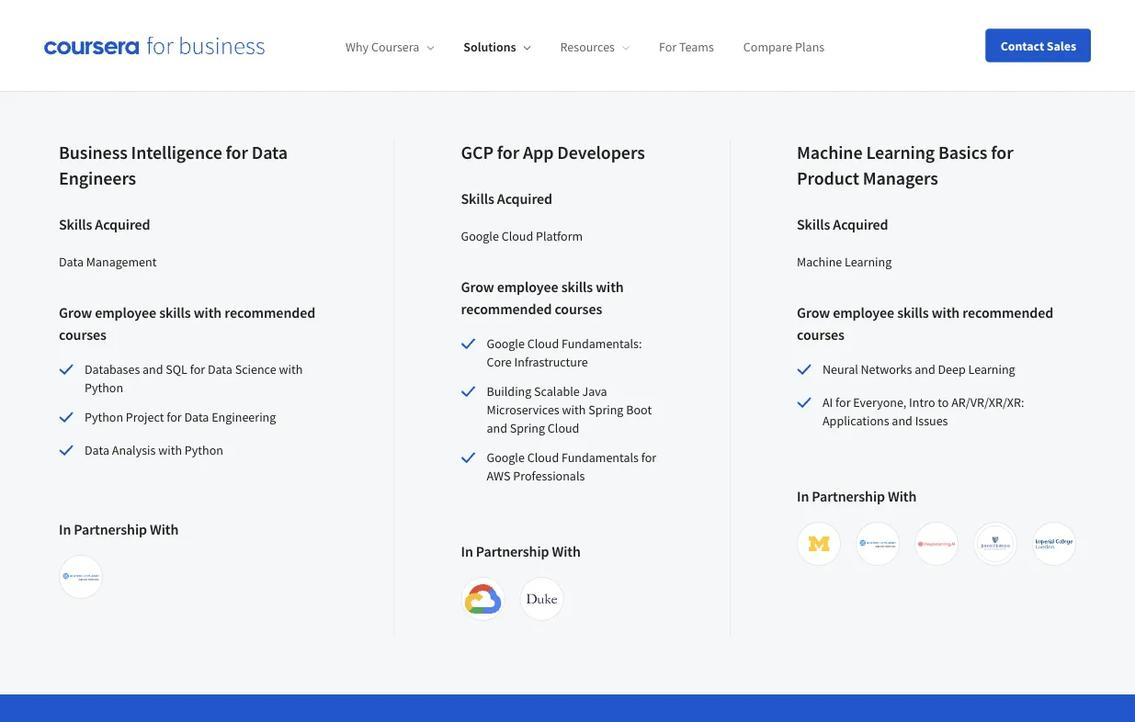 Task type: locate. For each thing, give the bounding box(es) containing it.
applications
[[823, 413, 889, 429]]

neural
[[823, 361, 858, 378]]

drive
[[66, 45, 99, 64]]

1 horizontal spatial acquired
[[497, 190, 552, 208]]

1 vertical spatial machine
[[797, 254, 842, 270]]

grow employee skills with recommended courses up google cloud fundamentals: core infrastructure
[[461, 278, 624, 318]]

python down databases
[[85, 380, 123, 396]]

skills up sql
[[159, 304, 191, 322]]

partnership for product
[[812, 487, 885, 506]]

cloud inside google cloud fundamentals for aws professionals
[[527, 450, 559, 466]]

1 vertical spatial python
[[85, 409, 123, 426]]

0 horizontal spatial grow
[[59, 304, 92, 322]]

upskill tech teams button
[[213, 32, 346, 76]]

learning inside machine learning basics for product managers
[[866, 141, 935, 164]]

2 tech from the left
[[266, 45, 295, 64]]

learning down managers
[[845, 254, 892, 270]]

management
[[86, 254, 157, 270]]

0 horizontal spatial spring
[[510, 420, 545, 437]]

skills for basics
[[897, 304, 929, 322]]

with
[[888, 487, 917, 506], [150, 520, 179, 539], [552, 542, 581, 561]]

2 horizontal spatial grow employee skills with recommended courses
[[797, 304, 1053, 344]]

data inside business intelligence for data engineers
[[252, 141, 288, 164]]

1 vertical spatial in
[[59, 520, 71, 539]]

2 horizontal spatial employee
[[833, 304, 894, 322]]

resources
[[560, 39, 615, 55]]

0 vertical spatial google
[[461, 228, 499, 245]]

2 horizontal spatial grow
[[797, 304, 830, 322]]

managers
[[863, 167, 938, 190]]

spring down microservices
[[510, 420, 545, 437]]

reskill
[[375, 45, 416, 64]]

for right basics
[[991, 141, 1013, 164]]

1 horizontal spatial employee
[[497, 278, 559, 296]]

python inside databases and sql for data science with python
[[85, 380, 123, 396]]

tech left roles in the top of the page
[[512, 45, 541, 64]]

machine down "product"
[[797, 254, 842, 270]]

for
[[419, 45, 437, 64], [226, 141, 248, 164], [497, 141, 519, 164], [991, 141, 1013, 164], [190, 361, 205, 378], [836, 394, 851, 411], [167, 409, 182, 426], [641, 450, 656, 466]]

recommended up the core
[[461, 300, 552, 318]]

with down the scalable
[[562, 402, 586, 418]]

1 tech from the left
[[102, 45, 131, 64]]

and down the intro
[[892, 413, 913, 429]]

and inside 'building scalable java microservices with spring boot and spring cloud'
[[487, 420, 507, 437]]

0 horizontal spatial teams
[[298, 45, 338, 64]]

1 horizontal spatial grow employee skills with recommended courses
[[461, 278, 624, 318]]

teams inside button
[[298, 45, 338, 64]]

in-
[[440, 45, 457, 64]]

machine learning basics for product managers
[[797, 141, 1013, 190]]

acquired up machine learning
[[833, 215, 888, 234]]

grow
[[461, 278, 494, 296], [59, 304, 92, 322], [797, 304, 830, 322]]

with up duke university "image"
[[552, 542, 581, 561]]

skills acquired up google cloud platform
[[461, 190, 552, 208]]

grow employee skills with recommended courses
[[461, 278, 624, 318], [59, 304, 315, 344], [797, 304, 1053, 344]]

2 vertical spatial in
[[461, 542, 473, 561]]

2 vertical spatial with
[[552, 542, 581, 561]]

1 horizontal spatial skills
[[561, 278, 593, 296]]

learning
[[866, 141, 935, 164], [845, 254, 892, 270], [968, 361, 1015, 378]]

python down python project for data engineering
[[185, 442, 223, 459]]

partnership
[[812, 487, 885, 506], [74, 520, 147, 539], [476, 542, 549, 561]]

teams right for on the right top of page
[[679, 39, 714, 55]]

0 horizontal spatial in partnership with
[[59, 520, 179, 539]]

skills
[[461, 190, 494, 208], [59, 215, 92, 234], [797, 215, 830, 234]]

content tabs tab list
[[59, 32, 1076, 80]]

grow employee skills with recommended courses up sql
[[59, 304, 315, 344]]

google cloud platform
[[461, 228, 583, 245]]

partnership down "analysis"
[[74, 520, 147, 539]]

skills down "product"
[[797, 215, 830, 234]]

with up fundamentals:
[[596, 278, 624, 296]]

and left sql
[[143, 361, 163, 378]]

gcp for app developers
[[461, 141, 645, 164]]

neural networks and deep learning
[[823, 361, 1015, 378]]

google up the core
[[487, 336, 525, 352]]

in for product
[[797, 487, 809, 506]]

1 horizontal spatial courses
[[555, 300, 602, 318]]

2 vertical spatial python
[[185, 442, 223, 459]]

2 machine from the top
[[797, 254, 842, 270]]

1 horizontal spatial in partnership with
[[461, 542, 581, 561]]

coursera for business image
[[44, 36, 265, 55]]

courses for business intelligence for data engineers
[[59, 326, 106, 344]]

johns hopkins university logo image
[[977, 526, 1014, 563]]

with inside databases and sql for data science with python
[[279, 361, 303, 378]]

1 horizontal spatial spring
[[588, 402, 624, 418]]

learning up managers
[[866, 141, 935, 164]]

sql
[[166, 361, 187, 378]]

intro
[[909, 394, 935, 411]]

engineering
[[212, 409, 276, 426]]

data
[[252, 141, 288, 164], [59, 254, 84, 270], [208, 361, 232, 378], [184, 409, 209, 426], [85, 442, 109, 459]]

2 horizontal spatial skills
[[797, 215, 830, 234]]

aws
[[487, 468, 511, 485]]

grow employee skills with recommended courses up the neural networks and deep learning
[[797, 304, 1053, 344]]

grow employee skills with recommended courses for app
[[461, 278, 624, 318]]

google inside google cloud fundamentals: core infrastructure
[[487, 336, 525, 352]]

skills
[[561, 278, 593, 296], [159, 304, 191, 322], [897, 304, 929, 322]]

data analysis with python
[[85, 442, 223, 459]]

employee
[[497, 278, 559, 296], [95, 304, 156, 322], [833, 304, 894, 322]]

employee down management
[[95, 304, 156, 322]]

and inside databases and sql for data science with python
[[143, 361, 163, 378]]

courses up databases
[[59, 326, 106, 344]]

with down python project for data engineering
[[158, 442, 182, 459]]

0 horizontal spatial with
[[150, 520, 179, 539]]

skills acquired
[[461, 190, 552, 208], [59, 215, 150, 234], [797, 215, 888, 234]]

for inside button
[[419, 45, 437, 64]]

grow down google cloud platform
[[461, 278, 494, 296]]

acquired for learning
[[833, 215, 888, 234]]

1 horizontal spatial grow
[[461, 278, 494, 296]]

2 horizontal spatial acquired
[[833, 215, 888, 234]]

for right sql
[[190, 361, 205, 378]]

in partnership with up duke university "image"
[[461, 542, 581, 561]]

tech right upskill
[[266, 45, 295, 64]]

upskill tech teams tab panel
[[59, 81, 1076, 636]]

skills up the neural networks and deep learning
[[897, 304, 929, 322]]

1 horizontal spatial skills acquired
[[461, 190, 552, 208]]

0 horizontal spatial recommended
[[225, 304, 315, 322]]

0 horizontal spatial in
[[59, 520, 71, 539]]

app
[[523, 141, 554, 164]]

sales
[[1047, 37, 1076, 54]]

0 horizontal spatial acquired
[[95, 215, 150, 234]]

solutions
[[464, 39, 516, 55]]

1 horizontal spatial recommended
[[461, 300, 552, 318]]

upskill
[[220, 45, 263, 64]]

1 horizontal spatial with
[[552, 542, 581, 561]]

google for google cloud platform
[[461, 228, 499, 245]]

and inside 'ai for everyone, intro to ar/vr/xr/xr: applications and issues'
[[892, 413, 913, 429]]

everyone,
[[853, 394, 907, 411]]

acquired
[[497, 190, 552, 208], [95, 215, 150, 234], [833, 215, 888, 234]]

for inside 'ai for everyone, intro to ar/vr/xr/xr: applications and issues'
[[836, 394, 851, 411]]

2 horizontal spatial courses
[[797, 326, 845, 344]]

employee for machine learning basics for product managers
[[833, 304, 894, 322]]

cloud
[[502, 228, 533, 245], [527, 336, 559, 352], [548, 420, 579, 437], [527, 450, 559, 466]]

google cloud image
[[465, 581, 501, 618]]

why
[[346, 39, 369, 55]]

reskill for in-demand tech roles button
[[368, 32, 585, 76]]

infrastructure
[[514, 354, 588, 371]]

0 horizontal spatial skills
[[59, 215, 92, 234]]

2 horizontal spatial recommended
[[963, 304, 1053, 322]]

skills acquired up data management
[[59, 215, 150, 234]]

duke university image
[[523, 581, 560, 618]]

0 vertical spatial python
[[85, 380, 123, 396]]

ashok leyland logo image
[[859, 526, 896, 563], [63, 559, 99, 596]]

in for engineers
[[59, 520, 71, 539]]

grow down machine learning
[[797, 304, 830, 322]]

cloud left platform
[[502, 228, 533, 245]]

1 machine from the top
[[797, 141, 863, 164]]

0 horizontal spatial employee
[[95, 304, 156, 322]]

courses up fundamentals:
[[555, 300, 602, 318]]

cloud for fundamentals
[[527, 450, 559, 466]]

literacy
[[134, 45, 184, 64]]

skills for business intelligence for data engineers
[[59, 215, 92, 234]]

courses
[[555, 300, 602, 318], [59, 326, 106, 344], [797, 326, 845, 344]]

machine up "product"
[[797, 141, 863, 164]]

tech for upskill
[[266, 45, 295, 64]]

in partnership with up university of michigan icon
[[797, 487, 917, 506]]

2 horizontal spatial tech
[[512, 45, 541, 64]]

ar/vr/xr/xr:
[[952, 394, 1024, 411]]

cloud for fundamentals:
[[527, 336, 559, 352]]

to
[[938, 394, 949, 411]]

2 vertical spatial partnership
[[476, 542, 549, 561]]

0 vertical spatial partnership
[[812, 487, 885, 506]]

imperial college london image
[[1036, 526, 1073, 563]]

skills up data management
[[59, 215, 92, 234]]

2 horizontal spatial in
[[797, 487, 809, 506]]

0 horizontal spatial courses
[[59, 326, 106, 344]]

cloud down the scalable
[[548, 420, 579, 437]]

for inside databases and sql for data science with python
[[190, 361, 205, 378]]

coursera
[[371, 39, 419, 55]]

employee down machine learning
[[833, 304, 894, 322]]

grow down data management
[[59, 304, 92, 322]]

0 vertical spatial machine
[[797, 141, 863, 164]]

employee for gcp for app developers
[[497, 278, 559, 296]]

1 vertical spatial learning
[[845, 254, 892, 270]]

in partnership with for product
[[797, 487, 917, 506]]

for right 'intelligence'
[[226, 141, 248, 164]]

in
[[797, 487, 809, 506], [59, 520, 71, 539], [461, 542, 473, 561]]

spring
[[588, 402, 624, 418], [510, 420, 545, 437]]

data inside databases and sql for data science with python
[[208, 361, 232, 378]]

2 horizontal spatial skills acquired
[[797, 215, 888, 234]]

2 horizontal spatial with
[[888, 487, 917, 506]]

0 vertical spatial with
[[888, 487, 917, 506]]

1 vertical spatial with
[[150, 520, 179, 539]]

data management
[[59, 254, 157, 270]]

with
[[596, 278, 624, 296], [194, 304, 222, 322], [932, 304, 960, 322], [279, 361, 303, 378], [562, 402, 586, 418], [158, 442, 182, 459]]

acquired up management
[[95, 215, 150, 234]]

cloud inside google cloud fundamentals: core infrastructure
[[527, 336, 559, 352]]

why coursera
[[346, 39, 419, 55]]

compare
[[743, 39, 793, 55]]

for left app
[[497, 141, 519, 164]]

solutions link
[[464, 39, 531, 55]]

teams
[[679, 39, 714, 55], [298, 45, 338, 64]]

for inside machine learning basics for product managers
[[991, 141, 1013, 164]]

gcp
[[461, 141, 494, 164]]

cloud up 'infrastructure'
[[527, 336, 559, 352]]

spring down java
[[588, 402, 624, 418]]

cloud inside 'building scalable java microservices with spring boot and spring cloud'
[[548, 420, 579, 437]]

1 horizontal spatial ashok leyland logo image
[[859, 526, 896, 563]]

1 horizontal spatial partnership
[[476, 542, 549, 561]]

recommended up deep
[[963, 304, 1053, 322]]

issues
[[915, 413, 948, 429]]

0 vertical spatial in
[[797, 487, 809, 506]]

0 horizontal spatial skills
[[159, 304, 191, 322]]

recommended for gcp for app developers
[[461, 300, 552, 318]]

machine inside machine learning basics for product managers
[[797, 141, 863, 164]]

skills acquired up machine learning
[[797, 215, 888, 234]]

python left project
[[85, 409, 123, 426]]

google left platform
[[461, 228, 499, 245]]

compare plans link
[[743, 39, 825, 55]]

for left in-
[[419, 45, 437, 64]]

in partnership with down "analysis"
[[59, 520, 179, 539]]

cloud up the professionals at the bottom of page
[[527, 450, 559, 466]]

grow for gcp for app developers
[[461, 278, 494, 296]]

reskill for in-demand tech roles
[[375, 45, 578, 64]]

partnership up duke university "image"
[[476, 542, 549, 561]]

in partnership with for engineers
[[59, 520, 179, 539]]

2 vertical spatial google
[[487, 450, 525, 466]]

recommended up science
[[225, 304, 315, 322]]

learning up ar/vr/xr/xr:
[[968, 361, 1015, 378]]

2 horizontal spatial skills
[[897, 304, 929, 322]]

0 horizontal spatial grow employee skills with recommended courses
[[59, 304, 315, 344]]

skills down platform
[[561, 278, 593, 296]]

0 horizontal spatial tech
[[102, 45, 131, 64]]

1 vertical spatial in partnership with
[[59, 520, 179, 539]]

grow employee skills with recommended courses for basics
[[797, 304, 1053, 344]]

for teams link
[[659, 39, 714, 55]]

with right science
[[279, 361, 303, 378]]

1 vertical spatial google
[[487, 336, 525, 352]]

skills for app
[[561, 278, 593, 296]]

for right fundamentals
[[641, 450, 656, 466]]

0 horizontal spatial skills acquired
[[59, 215, 150, 234]]

google
[[461, 228, 499, 245], [487, 336, 525, 352], [487, 450, 525, 466]]

courses up neural
[[797, 326, 845, 344]]

acquired up google cloud platform
[[497, 190, 552, 208]]

grow for business intelligence for data engineers
[[59, 304, 92, 322]]

1 horizontal spatial tech
[[266, 45, 295, 64]]

microservices
[[487, 402, 560, 418]]

learning for machine learning
[[845, 254, 892, 270]]

tech right drive
[[102, 45, 131, 64]]

for right ai
[[836, 394, 851, 411]]

partnership for engineers
[[74, 520, 147, 539]]

for inside business intelligence for data engineers
[[226, 141, 248, 164]]

google inside google cloud fundamentals for aws professionals
[[487, 450, 525, 466]]

partnership up university of michigan icon
[[812, 487, 885, 506]]

employee down google cloud platform
[[497, 278, 559, 296]]

1 vertical spatial partnership
[[74, 520, 147, 539]]

building
[[487, 383, 532, 400]]

1 horizontal spatial skills
[[461, 190, 494, 208]]

platform
[[536, 228, 583, 245]]

and
[[143, 361, 163, 378], [915, 361, 935, 378], [892, 413, 913, 429], [487, 420, 507, 437]]

tech
[[102, 45, 131, 64], [266, 45, 295, 64], [512, 45, 541, 64]]

networks
[[861, 361, 912, 378]]

skills down "gcp"
[[461, 190, 494, 208]]

2 horizontal spatial in partnership with
[[797, 487, 917, 506]]

0 horizontal spatial partnership
[[74, 520, 147, 539]]

with down data analysis with python at bottom left
[[150, 520, 179, 539]]

teams left the 'why'
[[298, 45, 338, 64]]

and down microservices
[[487, 420, 507, 437]]

learning for machine learning basics for product managers
[[866, 141, 935, 164]]

google up aws
[[487, 450, 525, 466]]

0 vertical spatial in partnership with
[[797, 487, 917, 506]]

google for google cloud fundamentals: core infrastructure
[[487, 336, 525, 352]]

with down the 'issues'
[[888, 487, 917, 506]]

0 vertical spatial learning
[[866, 141, 935, 164]]

2 horizontal spatial partnership
[[812, 487, 885, 506]]



Task type: describe. For each thing, give the bounding box(es) containing it.
analysis
[[112, 442, 156, 459]]

building scalable java microservices with spring boot and spring cloud
[[487, 383, 652, 437]]

project
[[126, 409, 164, 426]]

0 horizontal spatial ashok leyland logo image
[[63, 559, 99, 596]]

professionals
[[513, 468, 585, 485]]

skills for gcp for app developers
[[461, 190, 494, 208]]

contact sales button
[[986, 29, 1091, 62]]

databases and sql for data science with python
[[85, 361, 303, 396]]

skills for machine learning basics for product managers
[[797, 215, 830, 234]]

google cloud fundamentals for aws professionals
[[487, 450, 656, 485]]

contact
[[1001, 37, 1044, 54]]

for
[[659, 39, 677, 55]]

intelligence
[[131, 141, 222, 164]]

business intelligence for data engineers
[[59, 141, 288, 190]]

2 vertical spatial in partnership with
[[461, 542, 581, 561]]

acquired for intelligence
[[95, 215, 150, 234]]

business
[[59, 141, 127, 164]]

with for product
[[888, 487, 917, 506]]

roles
[[544, 45, 578, 64]]

grow for machine learning basics for product managers
[[797, 304, 830, 322]]

recommended for machine learning basics for product managers
[[963, 304, 1053, 322]]

skills acquired for gcp
[[461, 190, 552, 208]]

ai
[[823, 394, 833, 411]]

google cloud fundamentals: core infrastructure
[[487, 336, 642, 371]]

machine learning
[[797, 254, 892, 270]]

boot
[[626, 402, 652, 418]]

for teams
[[659, 39, 714, 55]]

cloud for platform
[[502, 228, 533, 245]]

1 horizontal spatial teams
[[679, 39, 714, 55]]

contact sales
[[1001, 37, 1076, 54]]

python project for data engineering
[[85, 409, 276, 426]]

skills acquired for business
[[59, 215, 150, 234]]

developers
[[557, 141, 645, 164]]

compare plans
[[743, 39, 825, 55]]

java
[[582, 383, 607, 400]]

with up databases and sql for data science with python
[[194, 304, 222, 322]]

plans
[[795, 39, 825, 55]]

courses for machine learning basics for product managers
[[797, 326, 845, 344]]

2 vertical spatial learning
[[968, 361, 1015, 378]]

tech for drive
[[102, 45, 131, 64]]

1 vertical spatial spring
[[510, 420, 545, 437]]

grow employee skills with recommended courses for for
[[59, 304, 315, 344]]

employee for business intelligence for data engineers
[[95, 304, 156, 322]]

drive tech literacy
[[66, 45, 184, 64]]

upskill tech teams
[[220, 45, 338, 64]]

with up deep
[[932, 304, 960, 322]]

skills acquired for machine
[[797, 215, 888, 234]]

skills for for
[[159, 304, 191, 322]]

0 vertical spatial spring
[[588, 402, 624, 418]]

fundamentals:
[[562, 336, 642, 352]]

resources link
[[560, 39, 630, 55]]

acquired for for
[[497, 190, 552, 208]]

with inside 'building scalable java microservices with spring boot and spring cloud'
[[562, 402, 586, 418]]

scalable
[[534, 383, 580, 400]]

university of michigan image
[[801, 526, 837, 563]]

machine for machine learning basics for product managers
[[797, 141, 863, 164]]

and left deep
[[915, 361, 935, 378]]

3 tech from the left
[[512, 45, 541, 64]]

fundamentals
[[562, 450, 639, 466]]

recommended for business intelligence for data engineers
[[225, 304, 315, 322]]

drive tech literacy button
[[59, 32, 191, 76]]

with for engineers
[[150, 520, 179, 539]]

deep
[[938, 361, 966, 378]]

databases
[[85, 361, 140, 378]]

ai for everyone, intro to ar/vr/xr/xr: applications and issues
[[823, 394, 1024, 429]]

core
[[487, 354, 512, 371]]

google for google cloud fundamentals for aws professionals
[[487, 450, 525, 466]]

demand
[[457, 45, 509, 64]]

basics
[[938, 141, 988, 164]]

engineers
[[59, 167, 136, 190]]

courses for gcp for app developers
[[555, 300, 602, 318]]

science
[[235, 361, 276, 378]]

for inside google cloud fundamentals for aws professionals
[[641, 450, 656, 466]]

product
[[797, 167, 859, 190]]

for right project
[[167, 409, 182, 426]]

deeplearning.ai logo image
[[918, 526, 955, 563]]

machine for machine learning
[[797, 254, 842, 270]]

1 horizontal spatial in
[[461, 542, 473, 561]]

why coursera link
[[346, 39, 434, 55]]



Task type: vqa. For each thing, say whether or not it's contained in the screenshot.
More
no



